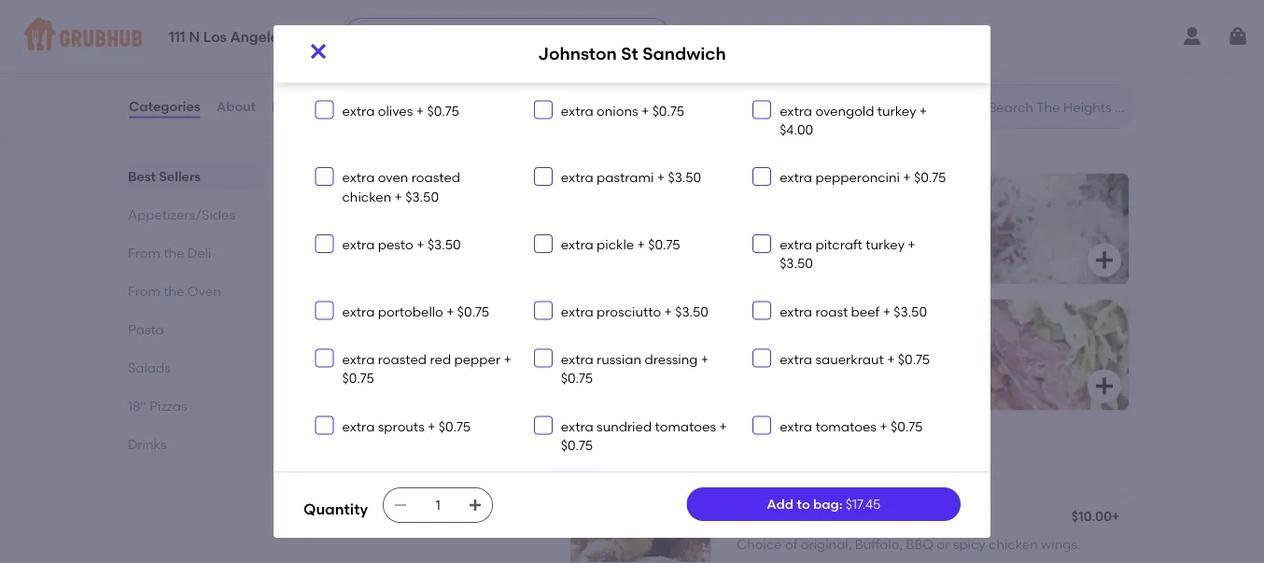 Task type: describe. For each thing, give the bounding box(es) containing it.
los
[[203, 29, 227, 46]]

garlic knots image
[[571, 497, 711, 563]]

18" pizzas
[[128, 398, 187, 414]]

best sellers inside tab
[[128, 168, 201, 184]]

svg image inside main navigation navigation
[[307, 32, 318, 43]]

roasted inside extra oven roasted chicken
[[412, 170, 460, 186]]

to
[[797, 496, 810, 512]]

$10.00 +
[[1072, 508, 1120, 524]]

18"
[[128, 398, 146, 414]]

1 horizontal spatial chicken
[[989, 536, 1038, 552]]

pasta tab
[[128, 319, 259, 339]]

extra pepperoncini + $0.75
[[780, 170, 946, 186]]

$13.95
[[321, 371, 359, 387]]

$0.75 for extra olives + $0.75
[[427, 103, 459, 119]]

from the oven
[[128, 283, 221, 299]]

arugula prosciutto salad $14.95
[[823, 223, 984, 261]]

chicken inside extra oven roasted chicken
[[342, 189, 391, 205]]

salad
[[947, 223, 984, 239]]

reviews button
[[271, 73, 325, 140]]

johnston for johnston st sandwich
[[538, 43, 617, 64]]

bbq
[[906, 536, 934, 552]]

the
[[823, 349, 847, 365]]

extra mushrooms + $0.75
[[561, 55, 717, 71]]

from for from the oven
[[128, 283, 160, 299]]

svg image inside main navigation navigation
[[1227, 25, 1250, 48]]

pastrami
[[597, 170, 654, 186]]

pepperoncini
[[816, 170, 900, 186]]

$0.75 for extra portobello + $0.75
[[457, 303, 490, 319]]

extra for extra tomatoes + $0.75
[[780, 418, 813, 434]]

$3.50 right pastrami on the top of page
[[668, 170, 702, 186]]

extra sprouts + $0.75
[[342, 418, 471, 434]]

+ $3.50
[[391, 189, 439, 205]]

Input item quantity number field
[[418, 488, 459, 522]]

extra for extra ovengold turkey + $4.00
[[780, 103, 813, 119]]

categories button
[[128, 73, 201, 140]]

garlic
[[318, 510, 358, 526]]

original,
[[801, 536, 852, 552]]

extra for extra prosciutto + $3.50
[[561, 303, 594, 319]]

or
[[937, 536, 950, 552]]

$0.75 for extra sprouts + $0.75
[[439, 418, 471, 434]]

extra tomatoes + $0.75
[[780, 418, 923, 434]]

svg image for extra roast beef + $3.50
[[757, 305, 768, 316]]

reviews
[[272, 98, 324, 114]]

1 vertical spatial appetizers/sides
[[304, 453, 475, 477]]

$0.75 inside 'extra russian dressing + $0.75'
[[561, 370, 593, 386]]

garlic knots
[[318, 510, 397, 526]]

extra olives + $0.75
[[342, 103, 459, 119]]

extra for extra pickle + $0.75
[[561, 237, 594, 252]]

n
[[189, 29, 200, 46]]

1 horizontal spatial best
[[304, 114, 347, 138]]

extra russian dressing + $0.75
[[561, 351, 709, 386]]

$6.00
[[665, 510, 700, 526]]

extra pitcraft turkey + $3.50
[[780, 237, 916, 271]]

chicken wings
[[737, 510, 832, 526]]

sandwich for johnston st sandwich
[[643, 43, 726, 64]]

extra for extra oven roasted chicken
[[342, 170, 375, 186]]

extra for extra pepperoncini + $0.75
[[780, 170, 813, 186]]

tomatoes inside "extra sundried tomatoes + $0.75"
[[655, 418, 716, 434]]

2 tomatoes from the left
[[816, 418, 877, 434]]

extra for extra roast beef + $3.50
[[780, 303, 813, 319]]

extra pickle + $0.75
[[561, 237, 680, 252]]

olives
[[378, 103, 413, 119]]

extra portobello + $0.75
[[342, 303, 490, 319]]

prosciutto
[[878, 223, 944, 239]]

mushrooms
[[597, 55, 671, 71]]

about button
[[215, 73, 257, 140]]

extra ovengold turkey + $4.00
[[780, 103, 928, 138]]

about
[[216, 98, 256, 114]]

portobello
[[378, 303, 443, 319]]

johnston for johnston st sandwich $13.95
[[321, 349, 381, 365]]

$3.50 down oven
[[406, 189, 439, 205]]

1 horizontal spatial sellers
[[351, 114, 416, 138]]

deli
[[188, 245, 211, 261]]

extra prosciutto + $3.50
[[561, 303, 709, 319]]

arugula
[[823, 223, 875, 239]]

from the deli
[[128, 245, 211, 261]]

prosciutto
[[597, 303, 661, 319]]

onions
[[597, 103, 638, 119]]

from the deli tab
[[128, 243, 259, 262]]

add to bag: $17.45
[[767, 496, 881, 512]]

extra for extra pitcraft turkey + $3.50
[[780, 237, 813, 252]]

svg image for extra pepperoncini + $0.75
[[757, 171, 768, 182]]

red
[[430, 351, 451, 367]]

oven
[[188, 283, 221, 299]]

turkey for extra pitcraft turkey
[[866, 237, 905, 252]]

+ inside 'extra russian dressing + $0.75'
[[701, 351, 709, 367]]

drinks tab
[[128, 434, 259, 454]]

svg image for extra pesto + $3.50
[[319, 238, 330, 249]]

knots
[[361, 510, 397, 526]]

$10.00
[[1072, 508, 1112, 524]]

$4.00
[[780, 122, 814, 138]]

from for from the deli
[[128, 245, 160, 261]]

the heights sandwich
[[823, 349, 966, 365]]

sandwich for the heights sandwich
[[903, 349, 966, 365]]

svg image for extra olives + $0.75
[[319, 104, 330, 115]]

drinks
[[128, 436, 167, 452]]

salads
[[128, 360, 171, 375]]

extra pesto + $3.50
[[342, 237, 461, 252]]



Task type: vqa. For each thing, say whether or not it's contained in the screenshot.
the Cafe Landwer
no



Task type: locate. For each thing, give the bounding box(es) containing it.
turkey for extra ovengold turkey
[[878, 103, 917, 119]]

$0.75
[[685, 55, 717, 71], [427, 103, 459, 119], [653, 103, 685, 119], [914, 170, 946, 186], [648, 237, 680, 252], [457, 303, 490, 319], [898, 351, 930, 367], [342, 370, 374, 386], [561, 370, 593, 386], [439, 418, 471, 434], [891, 418, 923, 434], [561, 437, 593, 453]]

the for deli
[[164, 245, 184, 261]]

roast
[[816, 303, 848, 319]]

1 tomatoes from the left
[[655, 418, 716, 434]]

appetizers/sides up from the deli tab at left top
[[128, 206, 235, 222]]

pasta
[[128, 321, 164, 337]]

1 horizontal spatial appetizers/sides
[[304, 453, 475, 477]]

johnston
[[538, 43, 617, 64], [321, 349, 381, 365]]

sellers up oven
[[351, 114, 416, 138]]

turkey inside extra ovengold turkey + $4.00
[[878, 103, 917, 119]]

tomatoes right sundried
[[655, 418, 716, 434]]

extra for extra pesto + $3.50
[[342, 237, 375, 252]]

+ inside extra roasted red pepper + $0.75
[[504, 351, 512, 367]]

st inside main navigation navigation
[[289, 29, 303, 46]]

$17.45
[[846, 496, 881, 512]]

extra
[[561, 55, 594, 71], [342, 103, 375, 119], [561, 103, 594, 119], [780, 103, 813, 119], [342, 170, 375, 186], [561, 170, 594, 186], [780, 170, 813, 186], [342, 237, 375, 252], [561, 237, 594, 252], [780, 237, 813, 252], [342, 303, 375, 319], [561, 303, 594, 319], [780, 303, 813, 319], [342, 351, 375, 367], [561, 351, 594, 367], [780, 351, 813, 367], [342, 418, 375, 434], [561, 418, 594, 434], [780, 418, 813, 434]]

best inside best sellers tab
[[128, 168, 156, 184]]

1 from from the top
[[128, 245, 160, 261]]

categories
[[129, 98, 200, 114]]

2 horizontal spatial st
[[621, 43, 639, 64]]

ovengold
[[816, 103, 875, 119]]

1 horizontal spatial tomatoes
[[816, 418, 877, 434]]

0 horizontal spatial chicken
[[342, 189, 391, 205]]

extra left sundried
[[561, 418, 594, 434]]

the left oven
[[164, 283, 184, 299]]

choice of original, buffalo, bbq or spicy chicken wings.
[[737, 536, 1081, 552]]

extra for extra onions + $0.75
[[561, 103, 594, 119]]

Search The Heights Deli and Bottle Shop search field
[[987, 98, 1130, 116]]

extra inside extra pitcraft turkey + $3.50
[[780, 237, 813, 252]]

$0.75 for extra onions + $0.75
[[653, 103, 685, 119]]

sandwich right "heights"
[[903, 349, 966, 365]]

best sellers tab
[[128, 166, 259, 186]]

heights
[[850, 349, 900, 365]]

the left the deli on the top left of the page
[[164, 245, 184, 261]]

svg image
[[1227, 25, 1250, 48], [307, 40, 330, 63], [319, 56, 330, 68], [538, 56, 549, 68], [538, 104, 549, 115], [757, 104, 768, 115], [538, 171, 549, 182], [1094, 249, 1116, 271], [319, 305, 330, 316], [538, 353, 549, 364], [1094, 375, 1116, 397], [319, 420, 330, 431], [538, 420, 549, 431], [393, 498, 408, 513]]

2 horizontal spatial sandwich
[[903, 349, 966, 365]]

johnston up the onions
[[538, 43, 617, 64]]

russian
[[597, 351, 642, 367]]

appetizers/sides down sprouts
[[304, 453, 475, 477]]

st right angeles
[[289, 29, 303, 46]]

1 horizontal spatial best sellers
[[304, 114, 416, 138]]

extra left olives
[[342, 103, 375, 119]]

extra for extra sauerkraut + $0.75
[[780, 351, 813, 367]]

best sellers up oven
[[304, 114, 416, 138]]

extra left "pesto"
[[342, 237, 375, 252]]

extra left pitcraft
[[780, 237, 813, 252]]

0 vertical spatial chicken
[[342, 189, 391, 205]]

extra left oven
[[342, 170, 375, 186]]

beef
[[851, 303, 880, 319]]

extra roast beef + $3.50
[[780, 303, 927, 319]]

oven
[[378, 170, 408, 186]]

extra roasted red pepper + $0.75
[[342, 351, 512, 386]]

sandwich for johnston st sandwich $13.95
[[400, 349, 464, 365]]

best
[[304, 114, 347, 138], [128, 168, 156, 184]]

extra for extra portobello + $0.75
[[342, 303, 375, 319]]

extra for extra pastrami + $3.50
[[561, 170, 594, 186]]

0 horizontal spatial best sellers
[[128, 168, 201, 184]]

sandwich inside button
[[903, 349, 966, 365]]

extra sundried tomatoes + $0.75
[[561, 418, 727, 453]]

extra inside extra ovengold turkey + $4.00
[[780, 103, 813, 119]]

extra inside extra roasted red pepper + $0.75
[[342, 351, 375, 367]]

best sellers
[[304, 114, 416, 138], [128, 168, 201, 184]]

sandwich
[[643, 43, 726, 64], [400, 349, 464, 365], [903, 349, 966, 365]]

+ inside "extra sundried tomatoes + $0.75"
[[719, 418, 727, 434]]

tomatoes down sauerkraut
[[816, 418, 877, 434]]

2 from from the top
[[128, 283, 160, 299]]

0 horizontal spatial appetizers/sides
[[128, 206, 235, 222]]

svg image for extra prosciutto + $3.50
[[538, 305, 549, 316]]

extra for extra olives + $0.75
[[342, 103, 375, 119]]

extra sauerkraut + $0.75
[[780, 351, 930, 367]]

st up extra onions + $0.75
[[621, 43, 639, 64]]

$0.75 for extra pickle + $0.75
[[648, 237, 680, 252]]

0 vertical spatial the
[[164, 245, 184, 261]]

$0.75 for extra mushrooms + $0.75
[[685, 55, 717, 71]]

salads tab
[[128, 358, 259, 377]]

0 vertical spatial appetizers/sides
[[128, 206, 235, 222]]

0 horizontal spatial johnston
[[321, 349, 381, 365]]

pitcraft
[[816, 237, 863, 252]]

0 vertical spatial from
[[128, 245, 160, 261]]

1 horizontal spatial johnston
[[538, 43, 617, 64]]

st left red
[[384, 349, 397, 365]]

the for oven
[[164, 283, 184, 299]]

spicy
[[953, 536, 986, 552]]

sandwich inside johnston st sandwich $13.95
[[400, 349, 464, 365]]

sauerkraut
[[816, 351, 884, 367]]

pickle
[[597, 237, 634, 252]]

st
[[289, 29, 303, 46], [621, 43, 639, 64], [384, 349, 397, 365]]

chicken down oven
[[342, 189, 391, 205]]

1 vertical spatial the
[[164, 283, 184, 299]]

1 vertical spatial chicken
[[989, 536, 1038, 552]]

0 horizontal spatial sellers
[[159, 168, 201, 184]]

appetizers/sides inside tab
[[128, 206, 235, 222]]

111
[[169, 29, 186, 46]]

$0.75 for extra sauerkraut + $0.75
[[898, 351, 930, 367]]

sandwich up extra onions + $0.75
[[643, 43, 726, 64]]

angeles
[[230, 29, 286, 46]]

appetizers/sides
[[128, 206, 235, 222], [304, 453, 475, 477]]

0 horizontal spatial st
[[289, 29, 303, 46]]

0 horizontal spatial tomatoes
[[655, 418, 716, 434]]

$3.50 right "pesto"
[[428, 237, 461, 252]]

extra left sprouts
[[342, 418, 375, 434]]

extra left the onions
[[561, 103, 594, 119]]

1 horizontal spatial sandwich
[[643, 43, 726, 64]]

extra inside 'extra russian dressing + $0.75'
[[561, 351, 594, 367]]

0 horizontal spatial sandwich
[[400, 349, 464, 365]]

johnston inside johnston st sandwich $13.95
[[321, 349, 381, 365]]

sellers inside tab
[[159, 168, 201, 184]]

st for johnston st sandwich $13.95
[[384, 349, 397, 365]]

0 vertical spatial turkey
[[878, 103, 917, 119]]

svg image for extra pitcraft turkey + $3.50
[[757, 238, 768, 249]]

sellers up appetizers/sides tab
[[159, 168, 201, 184]]

bag:
[[813, 496, 843, 512]]

main navigation navigation
[[0, 0, 1265, 73]]

1 vertical spatial from
[[128, 283, 160, 299]]

sandwich down extra portobello + $0.75
[[400, 349, 464, 365]]

turkey right ovengold
[[878, 103, 917, 119]]

from
[[128, 245, 160, 261], [128, 283, 160, 299]]

$14.95
[[823, 245, 862, 261]]

add
[[767, 496, 794, 512]]

$3.50
[[668, 170, 702, 186], [406, 189, 439, 205], [428, 237, 461, 252], [780, 256, 813, 271], [675, 303, 709, 319], [894, 303, 927, 319]]

extra left prosciutto
[[561, 303, 594, 319]]

st inside johnston st sandwich $13.95
[[384, 349, 397, 365]]

roasted left red
[[378, 351, 427, 367]]

$0.75 inside extra roasted red pepper + $0.75
[[342, 370, 374, 386]]

1 the from the top
[[164, 245, 184, 261]]

johnston st sandwich
[[538, 43, 726, 64]]

111 n los angeles st
[[169, 29, 303, 46]]

buffalo,
[[855, 536, 903, 552]]

$3.50 left $14.95
[[780, 256, 813, 271]]

0 vertical spatial sellers
[[351, 114, 416, 138]]

from up pasta
[[128, 283, 160, 299]]

turkey
[[878, 103, 917, 119], [866, 237, 905, 252]]

extra for extra sundried tomatoes + $0.75
[[561, 418, 594, 434]]

$3.50 right beef
[[894, 303, 927, 319]]

extra left russian
[[561, 351, 594, 367]]

the
[[164, 245, 184, 261], [164, 283, 184, 299]]

svg image for + $3.50
[[319, 171, 330, 182]]

+
[[674, 55, 682, 71], [416, 103, 424, 119], [642, 103, 649, 119], [920, 103, 928, 119], [657, 170, 665, 186], [903, 170, 911, 186], [395, 189, 402, 205], [417, 237, 424, 252], [638, 237, 645, 252], [908, 237, 916, 252], [447, 303, 454, 319], [665, 303, 672, 319], [883, 303, 891, 319], [504, 351, 512, 367], [701, 351, 709, 367], [887, 351, 895, 367], [428, 418, 436, 434], [719, 418, 727, 434], [880, 418, 888, 434], [1112, 508, 1120, 524]]

18" pizzas tab
[[128, 396, 259, 416]]

extra for extra russian dressing + $0.75
[[561, 351, 594, 367]]

1 vertical spatial roasted
[[378, 351, 427, 367]]

+ inside extra pitcraft turkey + $3.50
[[908, 237, 916, 252]]

turkey inside extra pitcraft turkey + $3.50
[[866, 237, 905, 252]]

1 horizontal spatial st
[[384, 349, 397, 365]]

appetizers/sides tab
[[128, 205, 259, 224]]

dressing
[[645, 351, 698, 367]]

of
[[785, 536, 798, 552]]

chicken
[[342, 189, 391, 205], [989, 536, 1038, 552]]

johnston st sandwich $13.95
[[321, 349, 464, 387]]

the heights sandwich button
[[809, 299, 1129, 411]]

roasted inside extra roasted red pepper + $0.75
[[378, 351, 427, 367]]

extra for extra sprouts + $0.75
[[342, 418, 375, 434]]

extra onions + $0.75
[[561, 103, 685, 119]]

johnston up $13.95
[[321, 349, 381, 365]]

pesto
[[378, 237, 414, 252]]

1 vertical spatial johnston
[[321, 349, 381, 365]]

2 the from the top
[[164, 283, 184, 299]]

0 vertical spatial johnston
[[538, 43, 617, 64]]

wings
[[793, 510, 832, 526]]

extra oven roasted chicken
[[342, 170, 460, 205]]

$0.75 for extra pepperoncini + $0.75
[[914, 170, 946, 186]]

pepper
[[454, 351, 501, 367]]

extra pastrami + $3.50
[[561, 170, 702, 186]]

+ inside extra ovengold turkey + $4.00
[[920, 103, 928, 119]]

best sellers up appetizers/sides tab
[[128, 168, 201, 184]]

sundried
[[597, 418, 652, 434]]

$3.50 up dressing
[[675, 303, 709, 319]]

$0.75 for extra tomatoes + $0.75
[[891, 418, 923, 434]]

extra left mushrooms
[[561, 55, 594, 71]]

pizzas
[[149, 398, 187, 414]]

best up appetizers/sides tab
[[128, 168, 156, 184]]

extra for extra mushrooms + $0.75
[[561, 55, 594, 71]]

svg image for extra roasted red pepper + $0.75
[[319, 353, 330, 364]]

choice
[[737, 536, 782, 552]]

extra left pastrami on the top of page
[[561, 170, 594, 186]]

extra up $13.95
[[342, 351, 375, 367]]

from the oven tab
[[128, 281, 259, 301]]

0 vertical spatial best
[[304, 114, 347, 138]]

extra left portobello
[[342, 303, 375, 319]]

chicken right spicy at the right bottom of the page
[[989, 536, 1038, 552]]

$0.75 inside "extra sundried tomatoes + $0.75"
[[561, 437, 593, 453]]

tomatoes
[[655, 418, 716, 434], [816, 418, 877, 434]]

extra left pickle
[[561, 237, 594, 252]]

sprouts
[[378, 418, 425, 434]]

chicken
[[737, 510, 789, 526]]

0 vertical spatial roasted
[[412, 170, 460, 186]]

st for johnston st sandwich
[[621, 43, 639, 64]]

$3.50 inside extra pitcraft turkey + $3.50
[[780, 256, 813, 271]]

from up "from the oven"
[[128, 245, 160, 261]]

extra up to on the right of the page
[[780, 418, 813, 434]]

0 horizontal spatial best
[[128, 168, 156, 184]]

1 vertical spatial best
[[128, 168, 156, 184]]

turkey right $14.95
[[866, 237, 905, 252]]

1 vertical spatial sellers
[[159, 168, 201, 184]]

extra down $4.00
[[780, 170, 813, 186]]

extra inside extra oven roasted chicken
[[342, 170, 375, 186]]

1 vertical spatial turkey
[[866, 237, 905, 252]]

extra inside "extra sundried tomatoes + $0.75"
[[561, 418, 594, 434]]

quantity
[[304, 500, 368, 518]]

extra left roast
[[780, 303, 813, 319]]

best left olives
[[304, 114, 347, 138]]

wings.
[[1041, 536, 1081, 552]]

0 vertical spatial best sellers
[[304, 114, 416, 138]]

extra left the at the bottom right
[[780, 351, 813, 367]]

extra up $4.00
[[780, 103, 813, 119]]

svg image
[[307, 32, 318, 43], [319, 104, 330, 115], [319, 171, 330, 182], [757, 171, 768, 182], [319, 238, 330, 249], [757, 238, 768, 249], [538, 305, 549, 316], [757, 305, 768, 316], [319, 353, 330, 364], [468, 498, 483, 513]]

extra for extra roasted red pepper + $0.75
[[342, 351, 375, 367]]

roasted up + $3.50
[[412, 170, 460, 186]]

1 vertical spatial best sellers
[[128, 168, 201, 184]]



